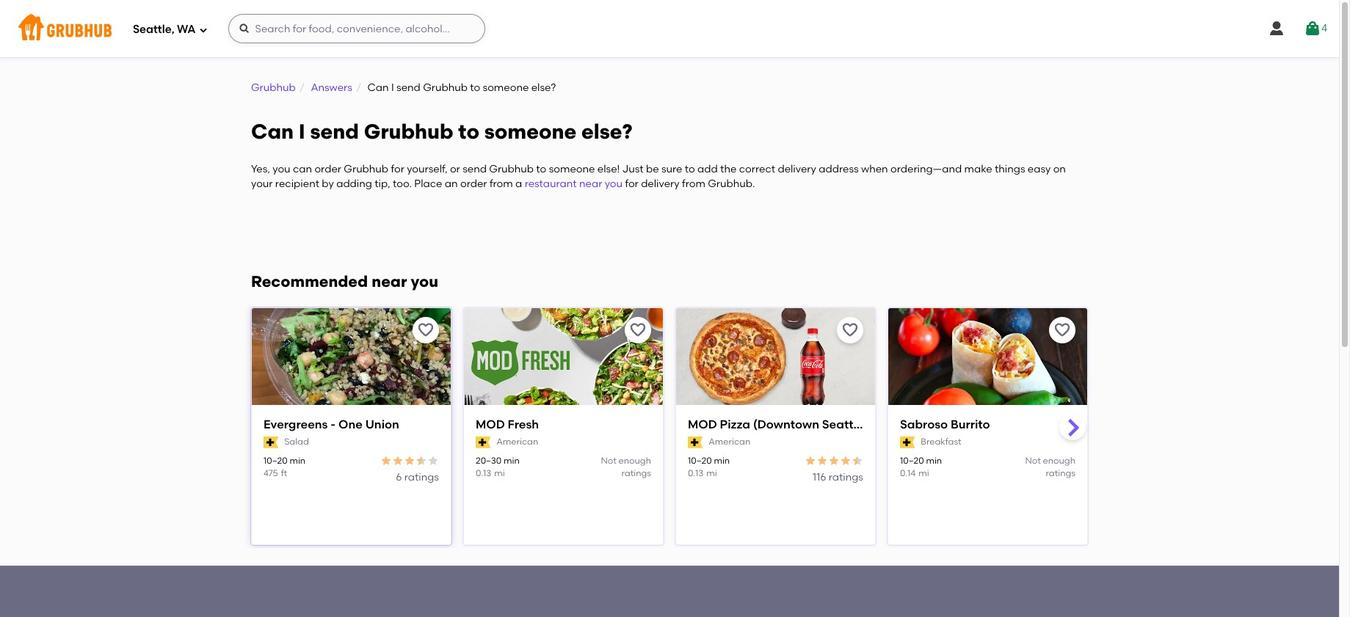 Task type: describe. For each thing, give the bounding box(es) containing it.
evergreens - one union
[[264, 418, 399, 432]]

475
[[264, 469, 278, 479]]

evergreens - one union logo image
[[252, 308, 451, 407]]

116 ratings
[[813, 472, 863, 484]]

yes,
[[251, 163, 270, 176]]

union
[[365, 418, 399, 432]]

mod for mod pizza (downtown seattle)
[[688, 418, 717, 432]]

you for recommended near you
[[411, 272, 438, 291]]

1 horizontal spatial can
[[368, 82, 389, 94]]

near for restaurant
[[579, 178, 602, 190]]

evergreens - one union link
[[264, 417, 439, 434]]

delivery inside "yes, you can order grubhub for yourself, or send grubhub to someone else! just be sure to add the correct delivery address when ordering—and make things easy on your recipient by adding tip, too. place an order from a"
[[778, 163, 816, 176]]

1 vertical spatial delivery
[[641, 178, 680, 190]]

yourself,
[[407, 163, 448, 176]]

sabroso burrito link
[[900, 417, 1076, 434]]

save this restaurant image for sabroso burrito
[[1054, 322, 1071, 339]]

1 horizontal spatial i
[[391, 82, 394, 94]]

mod pizza (downtown seattle) logo image
[[676, 308, 875, 407]]

1 vertical spatial i
[[299, 119, 305, 144]]

seattle)
[[822, 418, 868, 432]]

0.13 for mod fresh
[[476, 469, 491, 479]]

save this restaurant image for mod pizza (downtown seattle)
[[841, 322, 859, 339]]

or
[[450, 163, 460, 176]]

fresh
[[508, 418, 539, 432]]

you inside "yes, you can order grubhub for yourself, or send grubhub to someone else! just be sure to add the correct delivery address when ordering—and make things easy on your recipient by adding tip, too. place an order from a"
[[273, 163, 290, 176]]

1 vertical spatial can i send grubhub to someone else?
[[251, 119, 633, 144]]

6
[[396, 472, 402, 484]]

restaurant
[[525, 178, 577, 190]]

mod pizza (downtown seattle)
[[688, 418, 868, 432]]

near for recommended
[[372, 272, 407, 291]]

ft
[[281, 469, 287, 479]]

seattle, wa
[[133, 22, 196, 36]]

add
[[698, 163, 718, 176]]

subscription pass image for evergreens - one union
[[264, 437, 278, 449]]

main navigation navigation
[[0, 0, 1339, 57]]

10–20 for evergreens
[[264, 456, 287, 466]]

save this restaurant button for mod fresh
[[625, 317, 651, 344]]

an
[[445, 178, 458, 190]]

mi for burrito
[[919, 469, 929, 479]]

on
[[1053, 163, 1066, 176]]

yes, you can order grubhub for yourself, or send grubhub to someone else! just be sure to add the correct delivery address when ordering—and make things easy on your recipient by adding tip, too. place an order from a
[[251, 163, 1066, 190]]

restaurant near you for delivery from grubhub.
[[525, 178, 755, 190]]

(downtown
[[753, 418, 819, 432]]

breakfast
[[921, 437, 962, 447]]

svg image
[[199, 25, 207, 34]]

evergreens
[[264, 418, 328, 432]]

min for fresh
[[504, 456, 520, 466]]

your
[[251, 178, 273, 190]]

sabroso
[[900, 418, 948, 432]]

mi for fresh
[[494, 469, 505, 479]]

mod fresh logo image
[[464, 308, 663, 407]]

else!
[[598, 163, 620, 176]]

1 vertical spatial else?
[[582, 119, 633, 144]]

correct
[[739, 163, 775, 176]]

0 horizontal spatial can
[[251, 119, 294, 144]]

4 button
[[1304, 15, 1328, 42]]

from inside "yes, you can order grubhub for yourself, or send grubhub to someone else! just be sure to add the correct delivery address when ordering—and make things easy on your recipient by adding tip, too. place an order from a"
[[490, 178, 513, 190]]

salad
[[284, 437, 309, 447]]

not for fresh
[[601, 456, 617, 466]]

2 from from the left
[[682, 178, 706, 190]]

place
[[414, 178, 442, 190]]

subscription pass image for mod
[[476, 437, 491, 449]]

not enough ratings for sabroso burrito
[[1025, 456, 1076, 479]]

grubhub.
[[708, 178, 755, 190]]

things
[[995, 163, 1025, 176]]

make
[[964, 163, 992, 176]]

burrito
[[951, 418, 990, 432]]

save this restaurant button for evergreens - one union
[[413, 317, 439, 344]]

0 vertical spatial send
[[397, 82, 421, 94]]

sabroso burrito
[[900, 418, 990, 432]]

10–20 min 475 ft
[[264, 456, 306, 479]]

grubhub link
[[251, 82, 296, 94]]

when
[[861, 163, 888, 176]]

answers link
[[311, 82, 352, 94]]

20–30 min 0.13 mi
[[476, 456, 520, 479]]

0 vertical spatial can i send grubhub to someone else?
[[368, 82, 556, 94]]

enough for burrito
[[1043, 456, 1076, 466]]

1 vertical spatial someone
[[484, 119, 577, 144]]

1 vertical spatial send
[[310, 119, 359, 144]]

10–20 for mod
[[688, 456, 712, 466]]

10–20 min 0.13 mi
[[688, 456, 730, 479]]

seattle,
[[133, 22, 174, 36]]



Task type: vqa. For each thing, say whether or not it's contained in the screenshot.
the Your in the Your upcoming orders Plan out your food for Today and later in the week
no



Task type: locate. For each thing, give the bounding box(es) containing it.
american for fresh
[[497, 437, 538, 447]]

1 vertical spatial you
[[605, 178, 623, 190]]

2 american from the left
[[709, 437, 751, 447]]

0 vertical spatial someone
[[483, 82, 529, 94]]

10–20 inside 10–20 min 0.14 mi
[[900, 456, 924, 466]]

1 horizontal spatial near
[[579, 178, 602, 190]]

0 horizontal spatial you
[[273, 163, 290, 176]]

not for burrito
[[1025, 456, 1041, 466]]

save this restaurant button for sabroso burrito
[[1049, 317, 1076, 344]]

mi
[[494, 469, 505, 479], [707, 469, 717, 479], [919, 469, 929, 479]]

0 vertical spatial near
[[579, 178, 602, 190]]

ordering—and
[[891, 163, 962, 176]]

4
[[1322, 22, 1328, 34]]

1 horizontal spatial subscription pass image
[[688, 437, 703, 449]]

1 min from the left
[[290, 456, 306, 466]]

10–20 inside 10–20 min 475 ft
[[264, 456, 287, 466]]

1 not enough ratings from the left
[[601, 456, 651, 479]]

american down pizza
[[709, 437, 751, 447]]

min for pizza
[[714, 456, 730, 466]]

mod left fresh
[[476, 418, 505, 432]]

1 subscription pass image from the left
[[476, 437, 491, 449]]

subscription pass image
[[264, 437, 278, 449], [688, 437, 703, 449]]

mi inside 10–20 min 0.13 mi
[[707, 469, 717, 479]]

3 min from the left
[[714, 456, 730, 466]]

2 save this restaurant button from the left
[[625, 317, 651, 344]]

2 not enough ratings from the left
[[1025, 456, 1076, 479]]

easy
[[1028, 163, 1051, 176]]

svg image
[[1268, 20, 1286, 37], [1304, 20, 1322, 37], [238, 23, 250, 35]]

grubhub
[[251, 82, 296, 94], [423, 82, 468, 94], [364, 119, 453, 144], [344, 163, 388, 176], [489, 163, 534, 176]]

4 save this restaurant button from the left
[[1049, 317, 1076, 344]]

1 mod from the left
[[476, 418, 505, 432]]

2 mod from the left
[[688, 418, 717, 432]]

enough for fresh
[[619, 456, 651, 466]]

min inside 10–20 min 0.14 mi
[[926, 456, 942, 466]]

mod pizza (downtown seattle) link
[[688, 417, 868, 434]]

american
[[497, 437, 538, 447], [709, 437, 751, 447]]

min inside 20–30 min 0.13 mi
[[504, 456, 520, 466]]

0 horizontal spatial subscription pass image
[[264, 437, 278, 449]]

2 enough from the left
[[1043, 456, 1076, 466]]

just
[[622, 163, 644, 176]]

mod
[[476, 418, 505, 432], [688, 418, 717, 432]]

1 horizontal spatial mod
[[688, 418, 717, 432]]

1 from from the left
[[490, 178, 513, 190]]

you right yes,
[[273, 163, 290, 176]]

1 horizontal spatial from
[[682, 178, 706, 190]]

a
[[516, 178, 522, 190]]

i
[[391, 82, 394, 94], [299, 119, 305, 144]]

3 10–20 from the left
[[900, 456, 924, 466]]

mi inside 10–20 min 0.14 mi
[[919, 469, 929, 479]]

order up by
[[315, 163, 341, 176]]

delivery
[[778, 163, 816, 176], [641, 178, 680, 190]]

0 horizontal spatial enough
[[619, 456, 651, 466]]

address
[[819, 163, 859, 176]]

1 vertical spatial for
[[625, 178, 639, 190]]

2 subscription pass image from the left
[[688, 437, 703, 449]]

subscription pass image down sabroso
[[900, 437, 915, 449]]

someone
[[483, 82, 529, 94], [484, 119, 577, 144], [549, 163, 595, 176]]

0 horizontal spatial from
[[490, 178, 513, 190]]

not down mod fresh link
[[601, 456, 617, 466]]

2 horizontal spatial send
[[463, 163, 487, 176]]

by
[[322, 178, 334, 190]]

not enough ratings for mod fresh
[[601, 456, 651, 479]]

can right the answers
[[368, 82, 389, 94]]

min right 20–30
[[504, 456, 520, 466]]

2 horizontal spatial you
[[605, 178, 623, 190]]

1 save this restaurant button from the left
[[413, 317, 439, 344]]

for up too.
[[391, 163, 404, 176]]

1 horizontal spatial 0.13
[[688, 469, 704, 479]]

you for restaurant near you for delivery from grubhub.
[[605, 178, 623, 190]]

0 horizontal spatial mi
[[494, 469, 505, 479]]

mod fresh
[[476, 418, 539, 432]]

for
[[391, 163, 404, 176], [625, 178, 639, 190]]

1 horizontal spatial for
[[625, 178, 639, 190]]

3 save this restaurant image from the left
[[1054, 322, 1071, 339]]

one
[[338, 418, 363, 432]]

for down just
[[625, 178, 639, 190]]

you
[[273, 163, 290, 176], [605, 178, 623, 190], [411, 272, 438, 291]]

from left a
[[490, 178, 513, 190]]

2 mi from the left
[[707, 469, 717, 479]]

4 min from the left
[[926, 456, 942, 466]]

2 vertical spatial you
[[411, 272, 438, 291]]

0 vertical spatial else?
[[531, 82, 556, 94]]

min
[[290, 456, 306, 466], [504, 456, 520, 466], [714, 456, 730, 466], [926, 456, 942, 466]]

1 vertical spatial order
[[460, 178, 487, 190]]

2 vertical spatial someone
[[549, 163, 595, 176]]

else?
[[531, 82, 556, 94], [582, 119, 633, 144]]

0 horizontal spatial save this restaurant image
[[629, 322, 647, 339]]

0 vertical spatial can
[[368, 82, 389, 94]]

2 not from the left
[[1025, 456, 1041, 466]]

0 vertical spatial you
[[273, 163, 290, 176]]

0 horizontal spatial order
[[315, 163, 341, 176]]

save this restaurant image for mod fresh
[[629, 322, 647, 339]]

recommended
[[251, 272, 368, 291]]

svg image inside 4 button
[[1304, 20, 1322, 37]]

1 horizontal spatial mi
[[707, 469, 717, 479]]

0 horizontal spatial not
[[601, 456, 617, 466]]

american down fresh
[[497, 437, 538, 447]]

2 horizontal spatial mi
[[919, 469, 929, 479]]

-
[[331, 418, 336, 432]]

1 horizontal spatial svg image
[[1268, 20, 1286, 37]]

subscription pass image left salad
[[264, 437, 278, 449]]

1 horizontal spatial not enough ratings
[[1025, 456, 1076, 479]]

mod for mod fresh
[[476, 418, 505, 432]]

enough
[[619, 456, 651, 466], [1043, 456, 1076, 466]]

save this restaurant image
[[417, 322, 435, 339]]

delivery right "correct"
[[778, 163, 816, 176]]

mi inside 20–30 min 0.13 mi
[[494, 469, 505, 479]]

not enough ratings
[[601, 456, 651, 479], [1025, 456, 1076, 479]]

0 vertical spatial for
[[391, 163, 404, 176]]

0 horizontal spatial subscription pass image
[[476, 437, 491, 449]]

0 horizontal spatial svg image
[[238, 23, 250, 35]]

mod fresh link
[[476, 417, 651, 434]]

2 min from the left
[[504, 456, 520, 466]]

not down sabroso burrito link
[[1025, 456, 1041, 466]]

subscription pass image for mod pizza (downtown seattle)
[[688, 437, 703, 449]]

10–20 for sabroso
[[900, 456, 924, 466]]

min inside 10–20 min 475 ft
[[290, 456, 306, 466]]

1 horizontal spatial 10–20
[[688, 456, 712, 466]]

2 horizontal spatial svg image
[[1304, 20, 1322, 37]]

i up can at the left
[[299, 119, 305, 144]]

1 10–20 from the left
[[264, 456, 287, 466]]

2 vertical spatial send
[[463, 163, 487, 176]]

1 horizontal spatial else?
[[582, 119, 633, 144]]

answers
[[311, 82, 352, 94]]

recipient
[[275, 178, 319, 190]]

order right an
[[460, 178, 487, 190]]

from
[[490, 178, 513, 190], [682, 178, 706, 190]]

ratings
[[622, 469, 651, 479], [1046, 469, 1076, 479], [404, 472, 439, 484], [829, 472, 863, 484]]

0.13
[[476, 469, 491, 479], [688, 469, 704, 479]]

2 horizontal spatial save this restaurant image
[[1054, 322, 1071, 339]]

0 horizontal spatial mod
[[476, 418, 505, 432]]

2 10–20 from the left
[[688, 456, 712, 466]]

too.
[[393, 178, 412, 190]]

1 mi from the left
[[494, 469, 505, 479]]

20–30
[[476, 456, 502, 466]]

mod left pizza
[[688, 418, 717, 432]]

can up yes,
[[251, 119, 294, 144]]

sure
[[661, 163, 682, 176]]

pizza
[[720, 418, 750, 432]]

1 horizontal spatial enough
[[1043, 456, 1076, 466]]

0 horizontal spatial send
[[310, 119, 359, 144]]

0 vertical spatial delivery
[[778, 163, 816, 176]]

from down 'add' on the top of the page
[[682, 178, 706, 190]]

1 enough from the left
[[619, 456, 651, 466]]

to
[[470, 82, 480, 94], [458, 119, 479, 144], [536, 163, 547, 176], [685, 163, 695, 176]]

116
[[813, 472, 826, 484]]

1 american from the left
[[497, 437, 538, 447]]

restaurant near you link
[[525, 178, 623, 190]]

0 vertical spatial i
[[391, 82, 394, 94]]

Search for food, convenience, alcohol... search field
[[228, 14, 485, 43]]

1 not from the left
[[601, 456, 617, 466]]

1 horizontal spatial subscription pass image
[[900, 437, 915, 449]]

1 horizontal spatial not
[[1025, 456, 1041, 466]]

2 subscription pass image from the left
[[900, 437, 915, 449]]

the
[[720, 163, 737, 176]]

can
[[368, 82, 389, 94], [251, 119, 294, 144]]

10–20 inside 10–20 min 0.13 mi
[[688, 456, 712, 466]]

save this restaurant image
[[629, 322, 647, 339], [841, 322, 859, 339], [1054, 322, 1071, 339]]

1 save this restaurant image from the left
[[629, 322, 647, 339]]

0.13 for mod pizza (downtown seattle)
[[688, 469, 704, 479]]

0 horizontal spatial else?
[[531, 82, 556, 94]]

star icon image
[[380, 455, 392, 467], [392, 455, 404, 467], [404, 455, 416, 467], [416, 455, 427, 467], [416, 455, 427, 467], [427, 455, 439, 467], [805, 455, 816, 467], [816, 455, 828, 467], [828, 455, 840, 467], [840, 455, 852, 467], [852, 455, 863, 467], [852, 455, 863, 467]]

0 horizontal spatial near
[[372, 272, 407, 291]]

not
[[601, 456, 617, 466], [1025, 456, 1041, 466]]

can
[[293, 163, 312, 176]]

wa
[[177, 22, 196, 36]]

tip,
[[375, 178, 390, 190]]

recommended near you
[[251, 272, 438, 291]]

0.13 inside 20–30 min 0.13 mi
[[476, 469, 491, 479]]

near
[[579, 178, 602, 190], [372, 272, 407, 291]]

you up save this restaurant icon
[[411, 272, 438, 291]]

subscription pass image up 20–30
[[476, 437, 491, 449]]

1 horizontal spatial american
[[709, 437, 751, 447]]

6 ratings
[[396, 472, 439, 484]]

someone inside "yes, you can order grubhub for yourself, or send grubhub to someone else! just be sure to add the correct delivery address when ordering—and make things easy on your recipient by adding tip, too. place an order from a"
[[549, 163, 595, 176]]

save this restaurant button
[[413, 317, 439, 344], [625, 317, 651, 344], [837, 317, 864, 344], [1049, 317, 1076, 344]]

subscription pass image up 10–20 min 0.13 mi
[[688, 437, 703, 449]]

min for burrito
[[926, 456, 942, 466]]

1 horizontal spatial save this restaurant image
[[841, 322, 859, 339]]

1 horizontal spatial delivery
[[778, 163, 816, 176]]

send
[[397, 82, 421, 94], [310, 119, 359, 144], [463, 163, 487, 176]]

min down breakfast
[[926, 456, 942, 466]]

i right the answers
[[391, 82, 394, 94]]

0 horizontal spatial for
[[391, 163, 404, 176]]

sabroso burrito logo image
[[888, 308, 1087, 407]]

for inside "yes, you can order grubhub for yourself, or send grubhub to someone else! just be sure to add the correct delivery address when ordering—and make things easy on your recipient by adding tip, too. place an order from a"
[[391, 163, 404, 176]]

0.13 inside 10–20 min 0.13 mi
[[688, 469, 704, 479]]

0 horizontal spatial delivery
[[641, 178, 680, 190]]

10–20 min 0.14 mi
[[900, 456, 942, 479]]

1 vertical spatial near
[[372, 272, 407, 291]]

0 horizontal spatial i
[[299, 119, 305, 144]]

3 save this restaurant button from the left
[[837, 317, 864, 344]]

min down pizza
[[714, 456, 730, 466]]

10–20
[[264, 456, 287, 466], [688, 456, 712, 466], [900, 456, 924, 466]]

2 save this restaurant image from the left
[[841, 322, 859, 339]]

1 horizontal spatial send
[[397, 82, 421, 94]]

1 horizontal spatial order
[[460, 178, 487, 190]]

american for pizza
[[709, 437, 751, 447]]

order
[[315, 163, 341, 176], [460, 178, 487, 190]]

min inside 10–20 min 0.13 mi
[[714, 456, 730, 466]]

0 vertical spatial order
[[315, 163, 341, 176]]

save this restaurant button for mod pizza (downtown seattle)
[[837, 317, 864, 344]]

send inside "yes, you can order grubhub for yourself, or send grubhub to someone else! just be sure to add the correct delivery address when ordering—and make things easy on your recipient by adding tip, too. place an order from a"
[[463, 163, 487, 176]]

2 horizontal spatial 10–20
[[900, 456, 924, 466]]

min down salad
[[290, 456, 306, 466]]

you down else!
[[605, 178, 623, 190]]

0 horizontal spatial american
[[497, 437, 538, 447]]

1 subscription pass image from the left
[[264, 437, 278, 449]]

3 mi from the left
[[919, 469, 929, 479]]

delivery down be
[[641, 178, 680, 190]]

can i send grubhub to someone else?
[[368, 82, 556, 94], [251, 119, 633, 144]]

1 0.13 from the left
[[476, 469, 491, 479]]

min for -
[[290, 456, 306, 466]]

0 horizontal spatial 10–20
[[264, 456, 287, 466]]

0 horizontal spatial 0.13
[[476, 469, 491, 479]]

2 0.13 from the left
[[688, 469, 704, 479]]

subscription pass image for sabroso
[[900, 437, 915, 449]]

adding
[[336, 178, 372, 190]]

be
[[646, 163, 659, 176]]

1 horizontal spatial you
[[411, 272, 438, 291]]

mi for pizza
[[707, 469, 717, 479]]

subscription pass image
[[476, 437, 491, 449], [900, 437, 915, 449]]

0 horizontal spatial not enough ratings
[[601, 456, 651, 479]]

1 vertical spatial can
[[251, 119, 294, 144]]

0.14
[[900, 469, 916, 479]]



